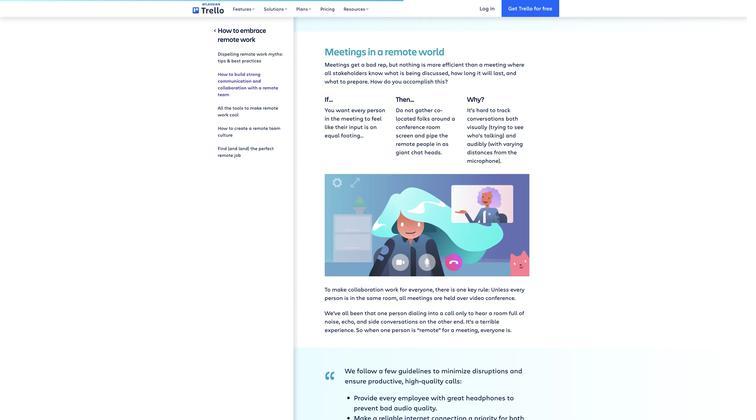 Task type: describe. For each thing, give the bounding box(es) containing it.
a up rep,
[[378, 45, 383, 58]]

find
[[218, 145, 227, 151]]

remote inside dispelling remote work myths: tips & best practices
[[240, 51, 256, 57]]

remote inside meetings in a remote world meetings get a bad rep, but nothing is more efficient than a meeting where all stakeholders know what is being discussed, how long it will last, and what to prepare. how do you accomplish this?
[[385, 45, 417, 58]]

experience.
[[325, 326, 355, 334]]

end.
[[454, 318, 465, 326]]

and inside we've all been that one person dialing into a call only to hear a room full of noise, echo, and side conversations on the other end. it's a terrible experience. so when one person is "remote" for a meeting, everyone is.
[[357, 318, 367, 326]]

around
[[432, 115, 450, 122]]

team inside how to create a remote team culture
[[269, 125, 281, 131]]

their inside the easiest way to nip this in the bud is by recognizing the humanity in team members via seeing their face on a video call. it's a game-changer.
[[380, 10, 392, 17]]

unless
[[491, 286, 509, 294]]

meeting inside meetings in a remote world meetings get a bad rep, but nothing is more efficient than a meeting where all stakeholders know what is being discussed, how long it will last, and what to prepare. how do you accomplish this?
[[484, 61, 506, 68]]

remote inside the find (and land) the perfect remote job
[[218, 152, 233, 158]]

a inside how to create a remote team culture
[[249, 125, 252, 131]]

meetings in a remote world meetings get a bad rep, but nothing is more efficient than a meeting where all stakeholders know what is being discussed, how long it will last, and what to prepare. how do you accomplish this?
[[325, 45, 525, 85]]

get
[[351, 61, 360, 68]]

(and
[[228, 145, 238, 151]]

dispelling remote work myths: tips & best practices link
[[218, 48, 285, 66]]

last,
[[494, 69, 505, 77]]

game-
[[461, 10, 479, 17]]

&
[[227, 58, 230, 64]]

one inside to make collaboration work for everyone, there is one key rule: unless every person is in the same room, all meetings are held over video conference.
[[457, 286, 467, 294]]

a up it
[[479, 61, 483, 68]]

remote inside all the tools to make remote work cool
[[263, 105, 278, 111]]

is left the more
[[422, 61, 426, 68]]

1 vertical spatial one
[[378, 310, 388, 317]]

over
[[457, 294, 468, 302]]

in inside to make collaboration work for everyone, there is one key rule: unless every person is in the same room, all meetings are held over video conference.
[[350, 294, 355, 302]]

you
[[392, 78, 402, 85]]

is up you at the top right of the page
[[400, 69, 405, 77]]

like
[[325, 123, 334, 131]]

and inside meetings in a remote world meetings get a bad rep, but nothing is more efficient than a meeting where all stakeholders know what is being discussed, how long it will last, and what to prepare. how do you accomplish this?
[[507, 69, 517, 77]]

dialing
[[409, 310, 427, 317]]

being
[[406, 69, 421, 77]]

folks
[[418, 115, 430, 122]]

features button
[[228, 0, 260, 17]]

conference.
[[486, 294, 516, 302]]

2 meetings from the top
[[325, 61, 350, 68]]

get trello for free
[[509, 5, 553, 12]]

great
[[447, 393, 465, 403]]

input
[[349, 123, 363, 131]]

the inside why? it's hard to track conversations both visually (trying to see who's talking) and audibly (with varying distances from the microphone).
[[508, 149, 517, 156]]

few
[[385, 366, 397, 376]]

work inside all the tools to make remote work cool
[[218, 112, 229, 118]]

it's inside we've all been that one person dialing into a call only to hear a room full of noise, echo, and side conversations on the other end. it's a terrible experience. so when one person is "remote" for a meeting, everyone is.
[[466, 318, 474, 326]]

collaboration inside to make collaboration work for everyone, there is one key rule: unless every person is in the same room, all meetings are held over video conference.
[[348, 286, 384, 294]]

strong
[[247, 71, 261, 77]]

provide
[[354, 393, 378, 403]]

all
[[218, 105, 223, 111]]

where
[[508, 61, 525, 68]]

bud
[[414, 1, 424, 9]]

guidelines
[[399, 366, 432, 376]]

know
[[369, 69, 383, 77]]

features
[[233, 6, 252, 12]]

is up held
[[451, 286, 455, 294]]

feel
[[372, 115, 382, 122]]

microphone).
[[467, 157, 502, 165]]

conversations inside why? it's hard to track conversations both visually (trying to see who's talking) and audibly (with varying distances from the microphone).
[[467, 115, 505, 122]]

to
[[325, 286, 331, 294]]

culture
[[218, 132, 233, 138]]

"remote"
[[418, 326, 441, 334]]

get trello for free link
[[502, 0, 559, 17]]

high-
[[405, 377, 422, 386]]

every inside the 'if… you want every person in the meeting to feel like their input is on equal footing…'
[[352, 106, 366, 114]]

video inside to make collaboration work for everyone, there is one key rule: unless every person is in the same room, all meetings are held over video conference.
[[470, 294, 484, 302]]

best
[[231, 58, 241, 64]]

free
[[543, 5, 553, 12]]

room inside we've all been that one person dialing into a call only to hear a room full of noise, echo, and side conversations on the other end. it's a terrible experience. so when one person is "remote" for a meeting, everyone is.
[[494, 310, 508, 317]]

this
[[386, 1, 396, 9]]

recognizing
[[439, 1, 470, 9]]

with inside provide every employee with great headphones to prevent bad audio quality.
[[431, 393, 446, 403]]

remote inside 'then… do not gather co- located folks around a conference room screen and pipe the remote people in as giant chat heads.'
[[396, 140, 415, 148]]

nothing
[[400, 61, 420, 68]]

but
[[389, 61, 398, 68]]

to inside the easiest way to nip this in the bud is by recognizing the humanity in team members via seeing their face on a video call. it's a game-changer.
[[369, 1, 375, 9]]

with inside how to build strong communication and collaboration with a remote team
[[248, 85, 258, 91]]

land)
[[239, 145, 249, 151]]

disruptions
[[473, 366, 509, 376]]

same
[[367, 294, 382, 302]]

a down 'recognizing'
[[456, 10, 460, 17]]

dispelling remote work myths: tips & best practices
[[218, 51, 283, 64]]

the left bud
[[403, 1, 412, 9]]

communication
[[218, 78, 252, 84]]

in left 'trello'
[[508, 1, 513, 9]]

screen
[[396, 132, 413, 139]]

are
[[434, 294, 443, 302]]

other
[[438, 318, 452, 326]]

in right log
[[490, 5, 495, 12]]

when
[[364, 326, 379, 334]]

room,
[[383, 294, 398, 302]]

a up "terrible"
[[489, 310, 492, 317]]

a down "hear"
[[476, 318, 479, 326]]

the inside 'then… do not gather co- located folks around a conference room screen and pipe the remote people in as giant chat heads.'
[[439, 132, 448, 139]]

call.
[[435, 10, 446, 17]]

0 vertical spatial what
[[385, 69, 399, 77]]

conference
[[396, 123, 425, 131]]

a inside how to build strong communication and collaboration with a remote team
[[259, 85, 262, 91]]

on inside the easiest way to nip this in the bud is by recognizing the humanity in team members via seeing their face on a video call. it's a game-changer.
[[406, 10, 413, 17]]

full
[[509, 310, 518, 317]]

to inside provide every employee with great headphones to prevent bad audio quality.
[[507, 393, 514, 403]]

a down the end.
[[451, 326, 455, 334]]

work inside to make collaboration work for everyone, there is one key rule: unless every person is in the same room, all meetings are held over video conference.
[[385, 286, 399, 294]]

if…
[[325, 95, 333, 104]]

make inside all the tools to make remote work cool
[[250, 105, 262, 111]]

a inside we follow a few guidelines to minimize disruptions and ensure productive, high-quality calls:
[[379, 366, 383, 376]]

way
[[356, 1, 368, 9]]

find (and land) the perfect remote job link
[[218, 143, 285, 161]]

resources button
[[339, 0, 373, 17]]

to inside how to embrace remote work
[[233, 26, 239, 35]]

do
[[396, 106, 403, 114]]

only
[[456, 310, 467, 317]]

tools
[[233, 105, 243, 111]]

than
[[466, 61, 478, 68]]

provide every employee with great headphones to prevent bad audio quality.
[[354, 393, 514, 413]]

to inside the 'if… you want every person in the meeting to feel like their input is on equal footing…'
[[365, 115, 370, 122]]

how inside meetings in a remote world meetings get a bad rep, but nothing is more efficient than a meeting where all stakeholders know what is being discussed, how long it will last, and what to prepare. how do you accomplish this?
[[370, 78, 383, 85]]

the inside to make collaboration work for everyone, there is one key rule: unless every person is in the same room, all meetings are held over video conference.
[[356, 294, 365, 302]]

plans button
[[292, 0, 316, 17]]

pricing
[[320, 6, 335, 12]]

to inside we've all been that one person dialing into a call only to hear a room full of noise, echo, and side conversations on the other end. it's a terrible experience. so when one person is "remote" for a meeting, everyone is.
[[469, 310, 474, 317]]

you
[[325, 106, 335, 114]]

minimize
[[442, 366, 471, 376]]

held
[[444, 294, 456, 302]]

perfect
[[259, 145, 274, 151]]

room inside 'then… do not gather co- located folks around a conference room screen and pipe the remote people in as giant chat heads.'
[[427, 123, 441, 131]]

the inside all the tools to make remote work cool
[[224, 105, 232, 111]]

quality.
[[414, 404, 437, 413]]

all for collaboration
[[399, 294, 406, 302]]

a left call
[[440, 310, 444, 317]]

in inside meetings in a remote world meetings get a bad rep, but nothing is more efficient than a meeting where all stakeholders know what is being discussed, how long it will last, and what to prepare. how do you accomplish this?
[[368, 45, 376, 58]]

create
[[234, 125, 248, 131]]

audio
[[394, 404, 412, 413]]

team inside the easiest way to nip this in the bud is by recognizing the humanity in team members via seeing their face on a video call. it's a game-changer.
[[514, 1, 528, 9]]

headphones
[[466, 393, 506, 403]]

how to create a remote team culture
[[218, 125, 281, 138]]

how to embrace remote work link
[[218, 26, 285, 46]]

then…
[[396, 95, 414, 104]]

all inside we've all been that one person dialing into a call only to hear a room full of noise, echo, and side conversations on the other end. it's a terrible experience. so when one person is "remote" for a meeting, everyone is.
[[342, 310, 349, 317]]

every inside to make collaboration work for everyone, there is one key rule: unless every person is in the same room, all meetings are held over video conference.
[[511, 286, 525, 294]]



Task type: locate. For each thing, give the bounding box(es) containing it.
0 vertical spatial conversations
[[467, 115, 505, 122]]

and inside 'then… do not gather co- located folks around a conference room screen and pipe the remote people in as giant chat heads.'
[[415, 132, 425, 139]]

(trying
[[489, 123, 506, 131]]

(with
[[488, 140, 502, 148]]

how to embrace remote work
[[218, 26, 266, 44]]

to up culture
[[229, 125, 233, 131]]

make inside to make collaboration work for everyone, there is one key rule: unless every person is in the same room, all meetings are held over video conference.
[[332, 286, 347, 294]]

the
[[403, 1, 412, 9], [471, 1, 480, 9], [224, 105, 232, 111], [331, 115, 340, 122], [439, 132, 448, 139], [251, 145, 258, 151], [508, 149, 517, 156], [356, 294, 365, 302], [428, 318, 437, 326]]

2 horizontal spatial every
[[511, 286, 525, 294]]

0 vertical spatial room
[[427, 123, 441, 131]]

2 vertical spatial for
[[442, 326, 450, 334]]

that
[[365, 310, 376, 317]]

remote inside how to create a remote team culture
[[253, 125, 268, 131]]

every inside provide every employee with great headphones to prevent bad audio quality.
[[379, 393, 396, 403]]

video down bud
[[419, 10, 434, 17]]

prepare.
[[347, 78, 369, 85]]

work up room,
[[385, 286, 399, 294]]

conversations
[[467, 115, 505, 122], [381, 318, 418, 326]]

collaboration inside how to build strong communication and collaboration with a remote team
[[218, 85, 247, 91]]

0 vertical spatial every
[[352, 106, 366, 114]]

1 vertical spatial meeting
[[341, 115, 363, 122]]

work inside dispelling remote work myths: tips & best practices
[[257, 51, 267, 57]]

to right only
[[469, 310, 474, 317]]

is
[[425, 1, 430, 9], [422, 61, 426, 68], [400, 69, 405, 77], [364, 123, 369, 131], [451, 286, 455, 294], [344, 294, 349, 302], [412, 326, 416, 334]]

video inside the easiest way to nip this in the bud is by recognizing the humanity in team members via seeing their face on a video call. it's a game-changer.
[[419, 10, 434, 17]]

work up dispelling remote work myths: tips & best practices
[[240, 35, 256, 44]]

0 vertical spatial video
[[419, 10, 434, 17]]

2 vertical spatial it's
[[466, 318, 474, 326]]

with down the strong
[[248, 85, 258, 91]]

as
[[443, 140, 449, 148]]

it
[[477, 69, 481, 77]]

the down varying
[[508, 149, 517, 156]]

it's inside why? it's hard to track conversations both visually (trying to see who's talking) and audibly (with varying distances from the microphone).
[[467, 106, 475, 114]]

for inside we've all been that one person dialing into a call only to hear a room full of noise, echo, and side conversations on the other end. it's a terrible experience. so when one person is "remote" for a meeting, everyone is.
[[442, 326, 450, 334]]

1 vertical spatial make
[[332, 286, 347, 294]]

to right hard
[[490, 106, 496, 114]]

to inside how to create a remote team culture
[[229, 125, 233, 131]]

meeting up last,
[[484, 61, 506, 68]]

team up all
[[218, 91, 229, 98]]

for
[[534, 5, 541, 12], [400, 286, 407, 294], [442, 326, 450, 334]]

remote inside how to build strong communication and collaboration with a remote team
[[263, 85, 278, 91]]

their down this
[[380, 10, 392, 17]]

work inside how to embrace remote work
[[240, 35, 256, 44]]

humanity
[[481, 1, 506, 9]]

0 horizontal spatial make
[[250, 105, 262, 111]]

want
[[336, 106, 350, 114]]

a right "get"
[[361, 61, 365, 68]]

2 horizontal spatial for
[[534, 5, 541, 12]]

a right around
[[452, 115, 455, 122]]

0 horizontal spatial video
[[419, 10, 434, 17]]

side
[[368, 318, 379, 326]]

bad up 'know'
[[366, 61, 377, 68]]

0 horizontal spatial meeting
[[341, 115, 363, 122]]

1 vertical spatial team
[[218, 91, 229, 98]]

bad inside meetings in a remote world meetings get a bad rep, but nothing is more efficient than a meeting where all stakeholders know what is being discussed, how long it will last, and what to prepare. how do you accomplish this?
[[366, 61, 377, 68]]

1 vertical spatial bad
[[380, 404, 392, 413]]

do
[[384, 78, 391, 85]]

and inside how to build strong communication and collaboration with a remote team
[[253, 78, 261, 84]]

conversations down hard
[[467, 115, 505, 122]]

audibly
[[467, 140, 487, 148]]

pipe
[[426, 132, 438, 139]]

and up the people
[[415, 132, 425, 139]]

the easiest way to nip this in the bud is by recognizing the humanity in team members via seeing their face on a video call. it's a game-changer.
[[325, 1, 528, 17]]

1 vertical spatial for
[[400, 286, 407, 294]]

1 vertical spatial conversations
[[381, 318, 418, 326]]

0 vertical spatial with
[[248, 85, 258, 91]]

on inside the 'if… you want every person in the meeting to feel like their input is on equal footing…'
[[370, 123, 377, 131]]

0 horizontal spatial conversations
[[381, 318, 418, 326]]

make right to
[[332, 286, 347, 294]]

job
[[234, 152, 241, 158]]

for left everyone,
[[400, 286, 407, 294]]

in inside 'then… do not gather co- located folks around a conference room screen and pipe the remote people in as giant chat heads.'
[[436, 140, 441, 148]]

the inside we've all been that one person dialing into a call only to hear a room full of noise, echo, and side conversations on the other end. it's a terrible experience. so when one person is "remote" for a meeting, everyone is.
[[428, 318, 437, 326]]

1 horizontal spatial on
[[406, 10, 413, 17]]

everyone,
[[409, 286, 434, 294]]

for left free
[[534, 5, 541, 12]]

1 horizontal spatial bad
[[380, 404, 392, 413]]

2 vertical spatial one
[[381, 326, 391, 334]]

employee
[[398, 393, 429, 403]]

one up the side
[[378, 310, 388, 317]]

meetings
[[408, 294, 433, 302]]

conversations down 'dialing'
[[381, 318, 418, 326]]

2 vertical spatial team
[[269, 125, 281, 131]]

located
[[396, 115, 416, 122]]

into
[[428, 310, 439, 317]]

it's inside the easiest way to nip this in the bud is by recognizing the humanity in team members via seeing their face on a video call. it's a game-changer.
[[447, 10, 455, 17]]

how to build strong communication and collaboration with a remote team link
[[218, 69, 285, 100]]

on down 'dialing'
[[420, 318, 426, 326]]

in
[[397, 1, 402, 9], [508, 1, 513, 9], [490, 5, 495, 12], [368, 45, 376, 58], [325, 115, 330, 122], [436, 140, 441, 148], [350, 294, 355, 302]]

bad for every
[[380, 404, 392, 413]]

to inside all the tools to make remote work cool
[[245, 105, 249, 111]]

remote inside how to embrace remote work
[[218, 35, 239, 44]]

0 horizontal spatial what
[[325, 78, 339, 85]]

1 horizontal spatial what
[[385, 69, 399, 77]]

how inside how to create a remote team culture
[[218, 125, 228, 131]]

accomplish
[[403, 78, 434, 85]]

room up 'pipe'
[[427, 123, 441, 131]]

the inside the 'if… you want every person in the meeting to feel like their input is on equal footing…'
[[331, 115, 340, 122]]

1 horizontal spatial every
[[379, 393, 396, 403]]

team up perfect
[[269, 125, 281, 131]]

for inside to make collaboration work for everyone, there is one key rule: unless every person is in the same room, all meetings are held over video conference.
[[400, 286, 407, 294]]

and down the strong
[[253, 78, 261, 84]]

2 vertical spatial on
[[420, 318, 426, 326]]

1 vertical spatial their
[[335, 123, 348, 131]]

one up over
[[457, 286, 467, 294]]

all inside to make collaboration work for everyone, there is one key rule: unless every person is in the same room, all meetings are held over video conference.
[[399, 294, 406, 302]]

1 horizontal spatial for
[[442, 326, 450, 334]]

the down into
[[428, 318, 437, 326]]

all for a
[[325, 69, 332, 77]]

we've
[[325, 310, 341, 317]]

long
[[464, 69, 476, 77]]

1 vertical spatial meetings
[[325, 61, 350, 68]]

gather
[[415, 106, 433, 114]]

hard
[[477, 106, 489, 114]]

1 vertical spatial it's
[[467, 106, 475, 114]]

meeting,
[[456, 326, 479, 334]]

2 vertical spatial every
[[379, 393, 396, 403]]

person inside to make collaboration work for everyone, there is one key rule: unless every person is in the same room, all meetings are held over video conference.
[[325, 294, 343, 302]]

atlassian trello image
[[193, 3, 224, 14]]

pricing link
[[316, 0, 339, 17]]

face
[[393, 10, 405, 17]]

to inside we follow a few guidelines to minimize disruptions and ensure productive, high-quality calls:
[[433, 366, 440, 376]]

1 horizontal spatial with
[[431, 393, 446, 403]]

2 horizontal spatial on
[[420, 318, 426, 326]]

is left by
[[425, 1, 430, 9]]

it's left hard
[[467, 106, 475, 114]]

person down room,
[[389, 310, 407, 317]]

cool
[[230, 112, 239, 118]]

0 vertical spatial team
[[514, 1, 528, 9]]

1 horizontal spatial meeting
[[484, 61, 506, 68]]

the left log
[[471, 1, 480, 9]]

1 vertical spatial collaboration
[[348, 286, 384, 294]]

all up echo,
[[342, 310, 349, 317]]

a down bud
[[414, 10, 418, 17]]

embrace
[[240, 26, 266, 35]]

0 vertical spatial on
[[406, 10, 413, 17]]

a inside 'then… do not gather co- located folks around a conference room screen and pipe the remote people in as giant chat heads.'
[[452, 115, 455, 122]]

2 horizontal spatial all
[[399, 294, 406, 302]]

is right input
[[364, 123, 369, 131]]

0 horizontal spatial collaboration
[[218, 85, 247, 91]]

solutions button
[[260, 0, 292, 17]]

to left feel
[[365, 115, 370, 122]]

1 horizontal spatial conversations
[[467, 115, 505, 122]]

0 vertical spatial collaboration
[[218, 85, 247, 91]]

it's up meeting,
[[466, 318, 474, 326]]

meetings
[[325, 45, 366, 58], [325, 61, 350, 68]]

video
[[419, 10, 434, 17], [470, 294, 484, 302]]

how up culture
[[218, 125, 228, 131]]

0 horizontal spatial on
[[370, 123, 377, 131]]

0 horizontal spatial all
[[325, 69, 332, 77]]

log
[[480, 5, 489, 12]]

both
[[506, 115, 518, 122]]

a left "few"
[[379, 366, 383, 376]]

the down you
[[331, 115, 340, 122]]

bad left audio at the bottom of the page
[[380, 404, 392, 413]]

conversations inside we've all been that one person dialing into a call only to hear a room full of noise, echo, and side conversations on the other end. it's a terrible experience. so when one person is "remote" for a meeting, everyone is.
[[381, 318, 418, 326]]

ensure
[[345, 377, 367, 386]]

in up 'know'
[[368, 45, 376, 58]]

the up as at right
[[439, 132, 448, 139]]

make right tools
[[250, 105, 262, 111]]

chat
[[411, 149, 423, 156]]

how
[[218, 26, 232, 35], [218, 71, 228, 77], [370, 78, 383, 85], [218, 125, 228, 131]]

work down all
[[218, 112, 229, 118]]

1 horizontal spatial all
[[342, 310, 349, 317]]

productive,
[[368, 377, 404, 386]]

what up if…
[[325, 78, 339, 85]]

the right all
[[224, 105, 232, 111]]

and inside we follow a few guidelines to minimize disruptions and ensure productive, high-quality calls:
[[510, 366, 523, 376]]

1 vertical spatial room
[[494, 310, 508, 317]]

one right "when"
[[381, 326, 391, 334]]

bad for in
[[366, 61, 377, 68]]

the inside the find (and land) the perfect remote job
[[251, 145, 258, 151]]

for down other
[[442, 326, 450, 334]]

rule:
[[478, 286, 490, 294]]

all right room,
[[399, 294, 406, 302]]

1 vertical spatial every
[[511, 286, 525, 294]]

every
[[352, 106, 366, 114], [511, 286, 525, 294], [379, 393, 396, 403]]

will
[[483, 69, 492, 77]]

bad inside provide every employee with great headphones to prevent bad audio quality.
[[380, 404, 392, 413]]

1 horizontal spatial collaboration
[[348, 286, 384, 294]]

call
[[445, 310, 454, 317]]

how for how to create a remote team culture
[[218, 125, 228, 131]]

how down tips
[[218, 71, 228, 77]]

talking)
[[484, 132, 505, 139]]

efficient
[[443, 61, 464, 68]]

0 horizontal spatial for
[[400, 286, 407, 294]]

and right disruptions
[[510, 366, 523, 376]]

1 horizontal spatial video
[[470, 294, 484, 302]]

the right land)
[[251, 145, 258, 151]]

collaboration
[[218, 85, 247, 91], [348, 286, 384, 294]]

0 horizontal spatial their
[[335, 123, 348, 131]]

room left full at the right of the page
[[494, 310, 508, 317]]

to right headphones
[[507, 393, 514, 403]]

in inside the 'if… you want every person in the meeting to feel like their input is on equal footing…'
[[325, 115, 330, 122]]

is up echo,
[[344, 294, 349, 302]]

in up like
[[325, 115, 330, 122]]

log in link
[[473, 0, 502, 17]]

every down productive,
[[379, 393, 396, 403]]

easiest
[[336, 1, 355, 9]]

how down 'know'
[[370, 78, 383, 85]]

via
[[351, 10, 359, 17]]

to inside meetings in a remote world meetings get a bad rep, but nothing is more efficient than a meeting where all stakeholders know what is being discussed, how long it will last, and what to prepare. how do you accomplish this?
[[340, 78, 346, 85]]

and inside why? it's hard to track conversations both visually (trying to see who's talking) and audibly (with varying distances from the microphone).
[[506, 132, 516, 139]]

all inside meetings in a remote world meetings get a bad rep, but nothing is more efficient than a meeting where all stakeholders know what is being discussed, how long it will last, and what to prepare. how do you accomplish this?
[[325, 69, 332, 77]]

tips
[[218, 58, 226, 64]]

it's down 'recognizing'
[[447, 10, 455, 17]]

0 vertical spatial it's
[[447, 10, 455, 17]]

collaboration up same
[[348, 286, 384, 294]]

0 horizontal spatial every
[[352, 106, 366, 114]]

heads.
[[425, 149, 442, 156]]

to make collaboration work for everyone, there is one key rule: unless every person is in the same room, all meetings are held over video conference.
[[325, 286, 525, 302]]

team left free
[[514, 1, 528, 9]]

team inside how to build strong communication and collaboration with a remote team
[[218, 91, 229, 98]]

and up varying
[[506, 132, 516, 139]]

it's
[[447, 10, 455, 17], [467, 106, 475, 114], [466, 318, 474, 326]]

2 horizontal spatial team
[[514, 1, 528, 9]]

to up communication at the top left of page
[[229, 71, 233, 77]]

person down 'dialing'
[[392, 326, 410, 334]]

how inside how to embrace remote work
[[218, 26, 232, 35]]

giant
[[396, 149, 410, 156]]

person inside the 'if… you want every person in the meeting to feel like their input is on equal footing…'
[[367, 106, 385, 114]]

hear
[[476, 310, 488, 317]]

then… do not gather co- located folks around a conference room screen and pipe the remote people in as giant chat heads.
[[396, 95, 455, 156]]

1 horizontal spatial their
[[380, 10, 392, 17]]

1 vertical spatial on
[[370, 123, 377, 131]]

2 vertical spatial all
[[342, 310, 349, 317]]

we
[[345, 366, 356, 376]]

1 vertical spatial what
[[325, 78, 339, 85]]

all left stakeholders
[[325, 69, 332, 77]]

1 horizontal spatial room
[[494, 310, 508, 317]]

solutions
[[264, 6, 284, 12]]

0 vertical spatial all
[[325, 69, 332, 77]]

to inside how to build strong communication and collaboration with a remote team
[[229, 71, 233, 77]]

every right want
[[352, 106, 366, 114]]

meeting inside the 'if… you want every person in the meeting to feel like their input is on equal footing…'
[[341, 115, 363, 122]]

in up been at the left bottom of the page
[[350, 294, 355, 302]]

in up face
[[397, 1, 402, 9]]

we've all been that one person dialing into a call only to hear a room full of noise, echo, and side conversations on the other end. it's a terrible experience. so when one person is "remote" for a meeting, everyone is.
[[325, 310, 524, 334]]

visually
[[467, 123, 488, 131]]

collaboration down communication at the top left of page
[[218, 85, 247, 91]]

0 vertical spatial meetings
[[325, 45, 366, 58]]

to up quality
[[433, 366, 440, 376]]

page progress progress bar
[[0, 0, 404, 1]]

a right create
[[249, 125, 252, 131]]

0 horizontal spatial team
[[218, 91, 229, 98]]

to down both
[[508, 123, 513, 131]]

trello
[[519, 5, 533, 12]]

0 vertical spatial meeting
[[484, 61, 506, 68]]

0 vertical spatial make
[[250, 105, 262, 111]]

by
[[431, 1, 437, 9]]

and up 'so'
[[357, 318, 367, 326]]

what
[[385, 69, 399, 77], [325, 78, 339, 85]]

how for how to embrace remote work
[[218, 26, 232, 35]]

members
[[325, 10, 350, 17]]

1 horizontal spatial team
[[269, 125, 281, 131]]

nip
[[376, 1, 384, 9]]

1 vertical spatial video
[[470, 294, 484, 302]]

how
[[451, 69, 463, 77]]

person down to
[[325, 294, 343, 302]]

how up 'dispelling'
[[218, 26, 232, 35]]

0 vertical spatial bad
[[366, 61, 377, 68]]

people
[[417, 140, 435, 148]]

is inside we've all been that one person dialing into a call only to hear a room full of noise, echo, and side conversations on the other end. it's a terrible experience. so when one person is "remote" for a meeting, everyone is.
[[412, 326, 416, 334]]

key
[[468, 286, 477, 294]]

1 horizontal spatial make
[[332, 286, 347, 294]]

world
[[419, 45, 445, 58]]

on down feel
[[370, 123, 377, 131]]

1 vertical spatial with
[[431, 393, 446, 403]]

0 vertical spatial for
[[534, 5, 541, 12]]

not
[[405, 106, 414, 114]]

every right unless
[[511, 286, 525, 294]]

0 vertical spatial their
[[380, 10, 392, 17]]

the left same
[[356, 294, 365, 302]]

0 horizontal spatial bad
[[366, 61, 377, 68]]

on inside we've all been that one person dialing into a call only to hear a room full of noise, echo, and side conversations on the other end. it's a terrible experience. so when one person is "remote" for a meeting, everyone is.
[[420, 318, 426, 326]]

how for how to build strong communication and collaboration with a remote team
[[218, 71, 228, 77]]

their inside the 'if… you want every person in the meeting to feel like their input is on equal footing…'
[[335, 123, 348, 131]]

terrible
[[480, 318, 500, 326]]

to left "nip"
[[369, 1, 375, 9]]

to down stakeholders
[[340, 78, 346, 85]]

what down but
[[385, 69, 399, 77]]

is.
[[506, 326, 512, 334]]

why? it's hard to track conversations both visually (trying to see who's talking) and audibly (with varying distances from the microphone).
[[467, 95, 524, 165]]

more
[[427, 61, 441, 68]]

myths:
[[269, 51, 283, 57]]

is inside the easiest way to nip this in the bud is by recognizing the humanity in team members via seeing their face on a video call. it's a game-changer.
[[425, 1, 430, 9]]

1 vertical spatial all
[[399, 294, 406, 302]]

is inside the 'if… you want every person in the meeting to feel like their input is on equal footing…'
[[364, 123, 369, 131]]

0 vertical spatial one
[[457, 286, 467, 294]]

remote
[[218, 35, 239, 44], [385, 45, 417, 58], [240, 51, 256, 57], [263, 85, 278, 91], [263, 105, 278, 111], [253, 125, 268, 131], [396, 140, 415, 148], [218, 152, 233, 158]]

meeting up input
[[341, 115, 363, 122]]

to right tools
[[245, 105, 249, 111]]

their right like
[[335, 123, 348, 131]]

how inside how to build strong communication and collaboration with a remote team
[[218, 71, 228, 77]]

in left as at right
[[436, 140, 441, 148]]

0 horizontal spatial with
[[248, 85, 258, 91]]

1 meetings from the top
[[325, 45, 366, 58]]

is left "remote"
[[412, 326, 416, 334]]

person up feel
[[367, 106, 385, 114]]

video down key
[[470, 294, 484, 302]]

room
[[427, 123, 441, 131], [494, 310, 508, 317]]

0 horizontal spatial room
[[427, 123, 441, 131]]

track
[[497, 106, 511, 114]]



Task type: vqa. For each thing, say whether or not it's contained in the screenshot.
Upgrade
no



